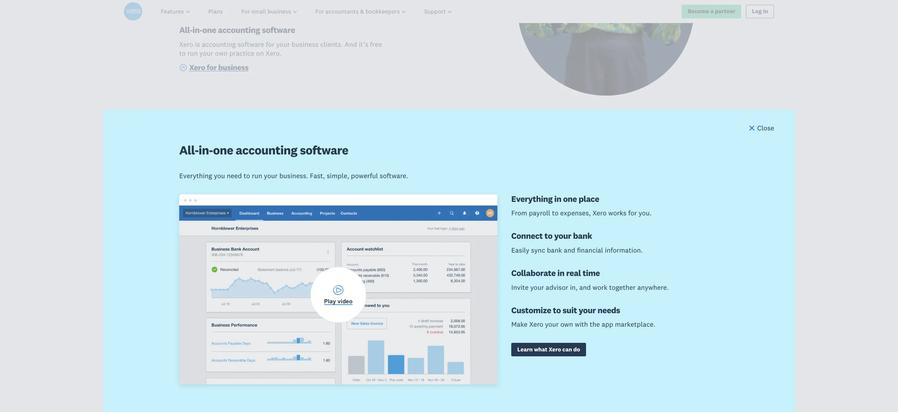 Task type: locate. For each thing, give the bounding box(es) containing it.
close
[[758, 124, 775, 133]]

everything
[[179, 172, 212, 180], [512, 194, 553, 204]]

if
[[379, 285, 383, 296]]

is inside xero is accounting software for your business clients. and it's free to run your own practice on xero.
[[195, 40, 200, 49]]

work smarter and faster online with business clients if they're using xero.
[[179, 285, 383, 307]]

is for run
[[195, 40, 200, 49]]

1 vertical spatial own
[[561, 320, 574, 329]]

2 horizontal spatial run
[[252, 172, 262, 180]]

1 xero for business from the top
[[189, 63, 249, 72]]

free inside xero is accounting software for your business clients. and it's free to run your own practice on xero.
[[370, 40, 382, 49]]

marketplace.
[[616, 320, 656, 329]]

1 all- from the top
[[179, 25, 193, 35]]

0 horizontal spatial and
[[345, 40, 357, 49]]

0 vertical spatial it's
[[359, 40, 369, 49]]

is inside xero is accounting software for your small business clients. and it's free to run your own practice on xero.
[[195, 337, 200, 346]]

1 vertical spatial xero for business button
[[179, 359, 249, 370]]

1 vertical spatial everything
[[512, 194, 553, 204]]

one up the expenses, at the right of page
[[564, 194, 577, 204]]

1 horizontal spatial bank
[[574, 231, 593, 241]]

0 vertical spatial and
[[345, 40, 357, 49]]

own
[[215, 49, 228, 58], [561, 320, 574, 329], [229, 346, 241, 355]]

they're
[[179, 297, 206, 307]]

1 horizontal spatial small
[[292, 337, 309, 346]]

0 vertical spatial clients
[[303, 251, 352, 271]]

starter
[[179, 384, 207, 394]]

run
[[188, 49, 198, 58], [252, 172, 262, 180], [201, 346, 212, 355]]

on inside xero is accounting software for your business clients. and it's free to run your own practice on xero.
[[256, 49, 264, 58]]

and
[[345, 40, 357, 49], [363, 337, 376, 346]]

1 vertical spatial small
[[244, 384, 264, 394]]

1 vertical spatial run
[[252, 172, 262, 180]]

0 vertical spatial small
[[292, 337, 309, 346]]

free inside xero is accounting software for your small business clients. and it's free to run your own practice on xero.
[[179, 346, 191, 355]]

everything you need to run your business. fast, simple, powerful software.
[[179, 172, 409, 180]]

software inside region
[[300, 143, 349, 158]]

in
[[764, 8, 769, 15], [555, 194, 562, 204], [558, 268, 565, 279]]

business inside xero is accounting software for your business clients. and it's free to run your own practice on xero.
[[292, 40, 319, 49]]

xero. inside xero is accounting software for your business clients. and it's free to run your own practice on xero.
[[266, 49, 282, 58]]

0 vertical spatial on
[[256, 49, 264, 58]]

2 xero for business button from the top
[[179, 359, 249, 370]]

with inside all-in-one accounting software region
[[575, 320, 589, 329]]

xero. inside work smarter and faster online with business clients if they're using xero.
[[230, 297, 250, 307]]

1 horizontal spatial everything
[[512, 194, 553, 204]]

1 horizontal spatial and
[[363, 337, 376, 346]]

1 vertical spatial on
[[270, 346, 278, 355]]

0 vertical spatial xero for business
[[189, 63, 249, 72]]

0 vertical spatial is
[[195, 40, 200, 49]]

in up the expenses, at the right of page
[[555, 194, 562, 204]]

0 vertical spatial all-
[[179, 25, 193, 35]]

need
[[227, 172, 242, 180]]

2 vertical spatial clients
[[266, 384, 292, 394]]

1 horizontal spatial it's
[[378, 337, 387, 346]]

1 vertical spatial all-in-one accounting software
[[179, 143, 349, 158]]

with
[[268, 251, 300, 271], [298, 285, 314, 296], [575, 320, 589, 329]]

and right in,
[[580, 283, 591, 292]]

own inside xero is accounting software for your small business clients. and it's free to run your own practice on xero.
[[229, 346, 241, 355]]

0 vertical spatial in
[[764, 8, 769, 15]]

faster
[[249, 285, 271, 296]]

collaborate
[[512, 268, 556, 279]]

accounting
[[218, 25, 260, 35], [202, 40, 236, 49], [236, 143, 298, 158], [218, 322, 260, 332], [202, 337, 236, 346]]

fast,
[[310, 172, 325, 180]]

simple,
[[327, 172, 349, 180]]

practice
[[229, 49, 255, 58], [243, 346, 268, 355]]

small
[[292, 337, 309, 346], [244, 384, 264, 394]]

0 horizontal spatial free
[[179, 346, 191, 355]]

everything for everything you need to run your business. fast, simple, powerful software.
[[179, 172, 212, 180]]

1 vertical spatial free
[[179, 346, 191, 355]]

1 horizontal spatial run
[[201, 346, 212, 355]]

with left the
[[575, 320, 589, 329]]

xero is accounting software for your business clients. and it's free to run your own practice on xero.
[[179, 40, 382, 58]]

bank
[[574, 231, 593, 241], [547, 246, 563, 255]]

for inside xero is accounting software for your small business clients. and it's free to run your own practice on xero.
[[266, 337, 275, 346]]

and left faster
[[232, 285, 246, 296]]

1 vertical spatial clients.
[[339, 337, 362, 346]]

what
[[534, 346, 548, 353]]

xero
[[179, 40, 193, 49], [189, 63, 205, 72], [593, 209, 607, 218], [530, 320, 544, 329], [179, 337, 193, 346], [549, 346, 562, 353], [189, 359, 205, 369]]

0 horizontal spatial everything
[[179, 172, 212, 180]]

everything up "payroll"
[[512, 194, 553, 204]]

on inside xero is accounting software for your small business clients. and it's free to run your own practice on xero.
[[270, 346, 278, 355]]

connect to your bank
[[512, 231, 593, 241]]

2 vertical spatial in-
[[193, 322, 203, 332]]

0 vertical spatial in-
[[193, 25, 203, 35]]

1 horizontal spatial on
[[270, 346, 278, 355]]

software inside xero is accounting software for your business clients. and it's free to run your own practice on xero.
[[238, 40, 264, 49]]

1 vertical spatial bank
[[547, 246, 563, 255]]

everything left you
[[179, 172, 212, 180]]

collaborate with clients image
[[456, 211, 719, 412]]

close button
[[749, 124, 775, 134]]

2 vertical spatial with
[[575, 320, 589, 329]]

bank down connect to your bank at the bottom right of page
[[547, 246, 563, 255]]

payroll
[[529, 209, 551, 218]]

practice inside xero is accounting software for your small business clients. and it's free to run your own practice on xero.
[[243, 346, 268, 355]]

and left financial
[[564, 246, 576, 255]]

advisor
[[546, 283, 569, 292]]

1 vertical spatial and
[[363, 337, 376, 346]]

free
[[370, 40, 382, 49], [179, 346, 191, 355]]

1 all-in-one accounting software from the top
[[179, 25, 295, 35]]

2 all-in-one accounting software from the top
[[179, 143, 349, 158]]

clients.
[[321, 40, 343, 49], [339, 337, 362, 346]]

in inside log in link
[[764, 8, 769, 15]]

2 all- from the top
[[179, 143, 199, 158]]

0 horizontal spatial bank
[[547, 246, 563, 255]]

2 vertical spatial own
[[229, 346, 241, 355]]

learn
[[518, 346, 533, 353]]

all-
[[179, 25, 193, 35], [179, 143, 199, 158], [179, 322, 193, 332]]

with right online
[[298, 285, 314, 296]]

0 vertical spatial everything
[[179, 172, 212, 180]]

in,
[[570, 283, 578, 292]]

it's inside xero is accounting software for your business clients. and it's free to run your own practice on xero.
[[359, 40, 369, 49]]

your
[[276, 40, 290, 49], [200, 49, 213, 58], [264, 172, 278, 180], [555, 231, 572, 241], [531, 283, 544, 292], [579, 305, 596, 316], [545, 320, 559, 329], [276, 337, 290, 346], [213, 346, 227, 355]]

2 vertical spatial in
[[558, 268, 565, 279]]

one down the plans link at the left top of the page
[[203, 25, 216, 35]]

business
[[292, 40, 319, 49], [218, 63, 249, 72], [316, 285, 349, 296], [310, 337, 337, 346], [218, 359, 249, 369]]

1 horizontal spatial own
[[229, 346, 241, 355]]

0 horizontal spatial small
[[244, 384, 264, 394]]

place
[[579, 194, 600, 204]]

to inside xero is accounting software for your small business clients. and it's free to run your own practice on xero.
[[193, 346, 200, 355]]

all-in-one accounting software
[[179, 25, 295, 35], [179, 143, 349, 158], [179, 322, 295, 332]]

1 vertical spatial all-
[[179, 143, 199, 158]]

clients
[[303, 251, 352, 271], [351, 285, 376, 296], [266, 384, 292, 394]]

1 is from the top
[[195, 40, 200, 49]]

0 vertical spatial xero.
[[266, 49, 282, 58]]

1 vertical spatial it's
[[378, 337, 387, 346]]

practice inside xero is accounting software for your business clients. and it's free to run your own practice on xero.
[[229, 49, 255, 58]]

0 horizontal spatial and
[[232, 285, 246, 296]]

0 vertical spatial practice
[[229, 49, 255, 58]]

with up online
[[268, 251, 300, 271]]

clients inside work smarter and faster online with business clients if they're using xero.
[[351, 285, 376, 296]]

1 vertical spatial xero.
[[230, 297, 250, 307]]

accounting inside xero is accounting software for your small business clients. and it's free to run your own practice on xero.
[[202, 337, 236, 346]]

1 horizontal spatial and
[[564, 246, 576, 255]]

2 xero for business from the top
[[189, 359, 249, 369]]

0 horizontal spatial own
[[215, 49, 228, 58]]

0 horizontal spatial it's
[[359, 40, 369, 49]]

from
[[512, 209, 528, 218]]

one
[[203, 25, 216, 35], [213, 143, 233, 158], [564, 194, 577, 204], [203, 322, 216, 332]]

2 vertical spatial run
[[201, 346, 212, 355]]

is
[[195, 40, 200, 49], [195, 337, 200, 346]]

on
[[256, 49, 264, 58], [270, 346, 278, 355]]

xero for business for 2nd xero for business button from the bottom
[[189, 63, 249, 72]]

0 vertical spatial clients.
[[321, 40, 343, 49]]

it's
[[359, 40, 369, 49], [378, 337, 387, 346]]

learn what xero can do link
[[512, 343, 587, 357]]

in left real
[[558, 268, 565, 279]]

2 vertical spatial xero.
[[280, 346, 295, 355]]

1 vertical spatial practice
[[243, 346, 268, 355]]

in-
[[193, 25, 203, 35], [199, 143, 213, 158], [193, 322, 203, 332]]

xero inside xero is accounting software for your small business clients. and it's free to run your own practice on xero.
[[179, 337, 193, 346]]

xero for business button
[[179, 62, 249, 74], [179, 359, 249, 370]]

0 vertical spatial xero for business button
[[179, 62, 249, 74]]

become a partner
[[688, 8, 736, 15]]

to
[[179, 49, 186, 58], [244, 172, 250, 180], [553, 209, 559, 218], [545, 231, 553, 241], [553, 305, 561, 316], [193, 346, 200, 355]]

customize to suit your needs
[[512, 305, 621, 316]]

in for log
[[764, 8, 769, 15]]

run inside xero is accounting software for your small business clients. and it's free to run your own practice on xero.
[[201, 346, 212, 355]]

3 all-in-one accounting software from the top
[[179, 322, 295, 332]]

0 vertical spatial free
[[370, 40, 382, 49]]

1 vertical spatial xero for business
[[189, 359, 249, 369]]

2 vertical spatial all-
[[179, 322, 193, 332]]

connect
[[512, 231, 543, 241]]

1 vertical spatial clients
[[351, 285, 376, 296]]

play video
[[324, 298, 353, 305]]

in- inside region
[[199, 143, 213, 158]]

and
[[564, 246, 576, 255], [580, 283, 591, 292], [232, 285, 246, 296]]

0 vertical spatial all-in-one accounting software
[[179, 25, 295, 35]]

everything for everything in one place
[[512, 194, 553, 204]]

software
[[262, 25, 295, 35], [238, 40, 264, 49], [300, 143, 349, 158], [262, 322, 295, 332], [238, 337, 264, 346]]

plans
[[208, 384, 229, 394]]

0 vertical spatial own
[[215, 49, 228, 58]]

0 horizontal spatial on
[[256, 49, 264, 58]]

1 vertical spatial in-
[[199, 143, 213, 158]]

to inside xero is accounting software for your business clients. and it's free to run your own practice on xero.
[[179, 49, 186, 58]]

2 is from the top
[[195, 337, 200, 346]]

bank up easily sync bank and financial information.
[[574, 231, 593, 241]]

expenses,
[[561, 209, 591, 218]]

0 vertical spatial run
[[188, 49, 198, 58]]

the
[[590, 320, 600, 329]]

2 horizontal spatial own
[[561, 320, 574, 329]]

in right log
[[764, 8, 769, 15]]

xero.
[[266, 49, 282, 58], [230, 297, 250, 307], [280, 346, 295, 355]]

real
[[567, 268, 581, 279]]

make
[[512, 320, 528, 329]]

in for everything
[[555, 194, 562, 204]]

1 horizontal spatial free
[[370, 40, 382, 49]]

0 vertical spatial with
[[268, 251, 300, 271]]

1 vertical spatial with
[[298, 285, 314, 296]]

own inside xero is accounting software for your business clients. and it's free to run your own practice on xero.
[[215, 49, 228, 58]]

2 vertical spatial all-in-one accounting software
[[179, 322, 295, 332]]

1 vertical spatial in
[[555, 194, 562, 204]]

for inside all-in-one accounting software region
[[629, 209, 637, 218]]

anywhere.
[[638, 283, 669, 292]]

1 vertical spatial is
[[195, 337, 200, 346]]

1 xero for business button from the top
[[179, 62, 249, 74]]

invite
[[512, 283, 529, 292]]

0 horizontal spatial run
[[188, 49, 198, 58]]



Task type: vqa. For each thing, say whether or not it's contained in the screenshot.
powerful
yes



Task type: describe. For each thing, give the bounding box(es) containing it.
clients. inside xero is accounting software for your business clients. and it's free to run your own practice on xero.
[[321, 40, 343, 49]]

in for collaborate
[[558, 268, 565, 279]]

app
[[602, 320, 614, 329]]

online
[[273, 285, 296, 296]]

2 horizontal spatial and
[[580, 283, 591, 292]]

run inside all-in-one accounting software region
[[252, 172, 262, 180]]

all-in-one accounting software region
[[0, 82, 899, 412]]

do
[[574, 346, 581, 353]]

sync
[[532, 246, 546, 255]]

log in
[[753, 8, 769, 15]]

invite your advisor in, and work together anywhere.
[[512, 283, 669, 292]]

xero for business for second xero for business button from the top of the page
[[189, 359, 249, 369]]

powerful
[[351, 172, 378, 180]]

small inside xero is accounting software for your small business clients. and it's free to run your own practice on xero.
[[292, 337, 309, 346]]

business inside xero is accounting software for your small business clients. and it's free to run your own practice on xero.
[[310, 337, 337, 346]]

accounting inside xero is accounting software for your business clients. and it's free to run your own practice on xero.
[[202, 40, 236, 49]]

with clients
[[264, 251, 352, 271]]

video
[[338, 298, 353, 305]]

work
[[179, 285, 199, 296]]

smarter
[[201, 285, 230, 296]]

with inside work smarter and faster online with business clients if they're using xero.
[[298, 285, 314, 296]]

everything in one place
[[512, 194, 600, 204]]

own inside all-in-one accounting software region
[[561, 320, 574, 329]]

better collaboration image
[[456, 0, 719, 146]]

xero. inside xero is accounting software for your small business clients. and it's free to run your own practice on xero.
[[280, 346, 295, 355]]

xero is accounting software for your small business clients. and it's free to run your own practice on xero.
[[179, 337, 387, 355]]

it's inside xero is accounting software for your small business clients. and it's free to run your own practice on xero.
[[378, 337, 387, 346]]

and inside xero is accounting software for your small business clients. and it's free to run your own practice on xero.
[[363, 337, 376, 346]]

financial
[[577, 246, 604, 255]]

business inside work smarter and faster online with business clients if they're using xero.
[[316, 285, 349, 296]]

xero homepage image
[[124, 2, 142, 21]]

collaborate in real time
[[512, 268, 600, 279]]

for inside xero is accounting software for your business clients. and it's free to run your own practice on xero.
[[266, 40, 275, 49]]

customize
[[512, 305, 552, 316]]

log
[[753, 8, 762, 15]]

and inside work smarter and faster online with business clients if they're using xero.
[[232, 285, 246, 296]]

xero inside xero is accounting software for your business clients. and it's free to run your own practice on xero.
[[179, 40, 193, 49]]

time
[[583, 268, 600, 279]]

works
[[609, 209, 627, 218]]

all-in-one accounting software inside all-in-one accounting software region
[[179, 143, 349, 158]]

0 vertical spatial bank
[[574, 231, 593, 241]]

learn what xero can do
[[518, 346, 581, 353]]

needs
[[598, 305, 621, 316]]

information.
[[605, 246, 643, 255]]

software.
[[380, 172, 409, 180]]

become
[[688, 8, 710, 15]]

become a partner link
[[682, 5, 742, 18]]

and inside xero is accounting software for your business clients. and it's free to run your own practice on xero.
[[345, 40, 357, 49]]

log in link
[[747, 5, 775, 18]]

you.
[[639, 209, 652, 218]]

easily
[[512, 246, 530, 255]]

play
[[324, 298, 336, 305]]

software inside xero is accounting software for your small business clients. and it's free to run your own practice on xero.
[[238, 337, 264, 346]]

run inside xero is accounting software for your business clients. and it's free to run your own practice on xero.
[[188, 49, 198, 58]]

is for to
[[195, 337, 200, 346]]

a
[[711, 8, 714, 15]]

one down the 'using'
[[203, 322, 216, 332]]

partner
[[715, 8, 736, 15]]

all- inside region
[[179, 143, 199, 158]]

from payroll to expenses, xero works for you.
[[512, 209, 652, 218]]

plans
[[208, 8, 223, 15]]

3 all- from the top
[[179, 322, 193, 332]]

make xero your own with the app marketplace.
[[512, 320, 656, 329]]

one up you
[[213, 143, 233, 158]]

play video button
[[179, 206, 498, 385]]

you
[[214, 172, 225, 180]]

accounting inside region
[[236, 143, 298, 158]]

work
[[593, 283, 608, 292]]

suit
[[563, 305, 577, 316]]

business.
[[280, 172, 308, 180]]

easily sync bank and financial information.
[[512, 246, 643, 255]]

starter plans for small clients
[[179, 384, 292, 394]]

can
[[563, 346, 573, 353]]

together
[[610, 283, 636, 292]]

clients. inside xero is accounting software for your small business clients. and it's free to run your own practice on xero.
[[339, 337, 362, 346]]

using
[[208, 297, 228, 307]]

plans link
[[199, 0, 232, 23]]



